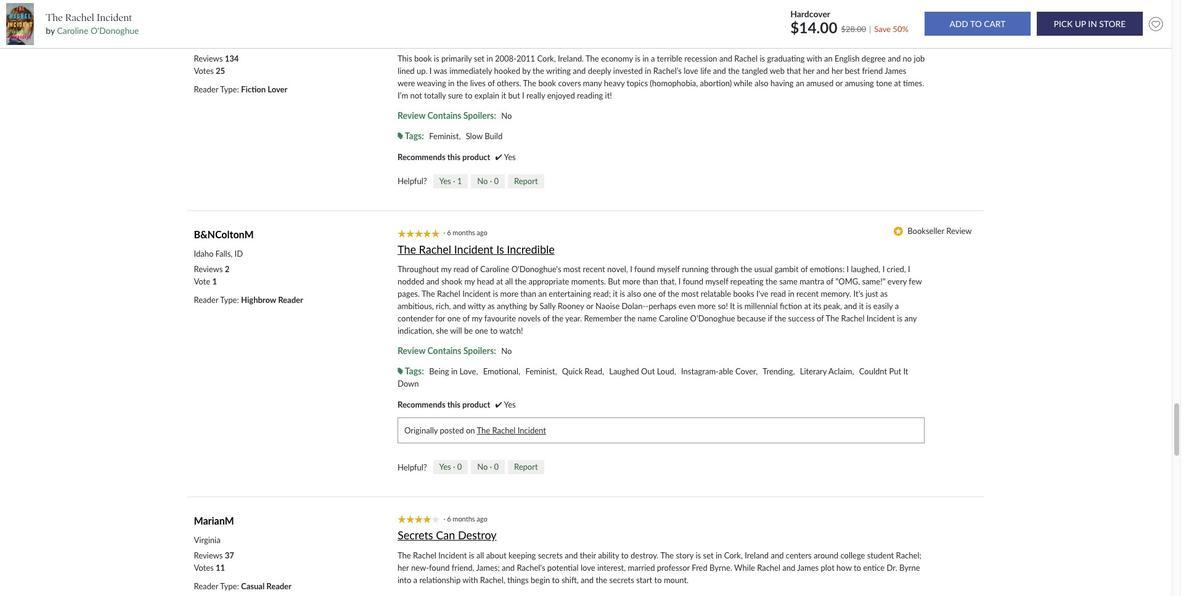 Task type: locate. For each thing, give the bounding box(es) containing it.
nodded
[[398, 277, 424, 287]]

product up originally posted on the rachel incident
[[463, 400, 491, 410]]

yes · 1
[[439, 176, 462, 186]]

2 review contains spoilers: no from the top
[[398, 346, 512, 357]]

2 votes from the top
[[194, 563, 214, 573]]

2008-
[[495, 54, 517, 64]]

0 vertical spatial at
[[895, 78, 901, 88]]

no right yes · 0
[[478, 462, 488, 472]]

# for # tags: being in love, emotional, feminist, quick read, laughed out loud, instagram-able cover, trending, literary aclaim,
[[398, 368, 403, 375]]

0 vertical spatial product
[[463, 152, 491, 162]]

months
[[453, 229, 475, 237], [453, 515, 475, 523]]

is up was
[[434, 54, 439, 64]]

all up james;
[[477, 551, 484, 561]]

1 horizontal spatial james
[[885, 66, 907, 76]]

sally
[[540, 302, 556, 312]]

1 horizontal spatial all
[[505, 277, 513, 287]]

review contains spoilers: no down will
[[398, 346, 512, 357]]

recession
[[685, 54, 718, 64]]

a inside the rachel incident is all about keeping secrets and their ability to destroy.  the story is set in cork, ireland and centers around college student rachel; her new-found friend, james; and rachel's potential love interest, married professor fred byrne.  while rachel and james plot how to entice dr. byrne into a relationship with rachel, things begin to shift, and the secrets start to mount.
[[414, 576, 418, 586]]

found inside the rachel incident is all about keeping secrets and their ability to destroy.  the story is set in cork, ireland and centers around college student rachel; her new-found friend, james; and rachel's potential love interest, married professor fred byrne.  while rachel and james plot how to entice dr. byrne into a relationship with rachel, things begin to shift, and the secrets start to mount.
[[429, 563, 450, 573]]

found right novel,
[[635, 265, 655, 275]]

indiana reviews 134 votes 25
[[194, 38, 239, 76]]

can
[[436, 529, 455, 543]]

· 6 months ago up the rachel incident is incredible
[[444, 229, 491, 237]]

rachel inside this book is primarily set in 2008-2011 cork, ireland. the economy is in a terrible recession and rachel is graduating with an english degree and no job lined up. i was immediately hooked by the writing and deeply invested in rachel's love life and the tangled web that her and her best friend james were weaving in the lives of others. the book covers many heavy topics (homophobia, abortion) while also having an amused or amusing tone at times. i'm not totally sure to explain it but i really enjoyed reading it!
[[735, 54, 758, 64]]

type: down 25
[[220, 84, 239, 94]]

2 report button from the top
[[508, 461, 544, 475]]

1 horizontal spatial more
[[623, 277, 641, 287]]

found up relationship
[[429, 563, 450, 573]]

2 horizontal spatial found
[[683, 277, 704, 287]]

love,
[[460, 367, 478, 377]]

1 report button from the top
[[508, 174, 544, 189]]

type: for marianm
[[220, 582, 239, 592]]

by inside the rachel incident by caroline o'donoghue
[[46, 25, 55, 36]]

reviews inside indiana reviews 134 votes 25
[[194, 54, 223, 64]]

it
[[502, 91, 506, 101], [613, 289, 618, 299], [859, 302, 864, 312]]

this down the # tags: feminist, slow build
[[448, 152, 461, 162]]

a left the terrible
[[651, 54, 655, 64]]

caroline up 'head'
[[480, 265, 510, 275]]

weaving
[[417, 78, 446, 88]]

2 vertical spatial at
[[805, 302, 811, 312]]

success
[[789, 314, 815, 324]]

one up will
[[448, 314, 461, 324]]

# for # tags: feminist, slow build
[[398, 133, 403, 139]]

1 type: from the top
[[220, 84, 239, 94]]

1 vertical spatial o'donoghue
[[690, 314, 735, 324]]

2 recommends this product ✔ yes from the top
[[398, 400, 516, 410]]

1 horizontal spatial as
[[881, 289, 888, 299]]

votes left 11
[[194, 563, 214, 573]]

love inside this book is primarily set in 2008-2011 cork, ireland. the economy is in a terrible recession and rachel is graduating with an english degree and no job lined up. i was immediately hooked by the writing and deeply invested in rachel's love life and the tangled web that her and her best friend james were weaving in the lives of others. the book covers many heavy topics (homophobia, abortion) while also having an amused or amusing tone at times. i'm not totally sure to explain it but i really enjoyed reading it!
[[684, 66, 699, 76]]

reader for indiana reviews 134 votes 25
[[194, 84, 218, 94]]

0 horizontal spatial all
[[477, 551, 484, 561]]

rachel down shook
[[437, 289, 461, 299]]

1 vertical spatial months
[[453, 515, 475, 523]]

the up ambitious,
[[422, 289, 435, 299]]

3 type: from the top
[[220, 582, 239, 592]]

2 helpful? from the top
[[398, 463, 427, 473]]

0 vertical spatial spoilers:
[[464, 110, 496, 121]]

0 vertical spatial book
[[414, 54, 432, 64]]

# inside the # tags: feminist, slow build
[[398, 133, 403, 139]]

originally posted on the rachel incident
[[405, 426, 546, 436]]

or inside throughout my read of caroline o'donoghue's most recent novel, i found myself running through the usual gambit of emotions: i laughed, i cried, i nodded and shook my head at all the appropriate moments. but more than that, i found myself repeating the same mantra of "omg, same!" every few pages. the rachel incident is more than an entertaining read; it is also one of the most relatable books i've read in recent memory. it's just as ambitious, rich, and witty as anything by sally rooney or naoise dolan--perhaps even more so! it is millennial fiction at its peak, and it is easily a contender for one of my favourite novels of the year. remember the name caroline o'donoghue because if the success of the rachel incident is any indication, she will be one to watch!
[[586, 302, 594, 312]]

primarily
[[442, 54, 472, 64]]

love
[[684, 66, 699, 76], [581, 563, 595, 573]]

review
[[398, 110, 426, 121], [947, 227, 972, 236], [398, 346, 426, 357]]

my down witty
[[472, 314, 483, 324]]

0 horizontal spatial than
[[521, 289, 537, 299]]

helpful? for yes · 0
[[398, 463, 427, 473]]

1 horizontal spatial cork,
[[724, 551, 743, 561]]

found
[[635, 265, 655, 275], [683, 277, 704, 287], [429, 563, 450, 573]]

most up even
[[682, 289, 699, 299]]

3 list from the top
[[194, 550, 234, 575]]

in inside # tags: being in love, emotional, feminist, quick read, laughed out loud, instagram-able cover, trending, literary aclaim,
[[451, 367, 458, 377]]

0 horizontal spatial cork,
[[537, 54, 556, 64]]

1 contains from the top
[[428, 110, 462, 121]]

dolan-
[[622, 302, 646, 312]]

contains up the # tags: feminist, slow build
[[428, 110, 462, 121]]

ability
[[598, 551, 619, 561]]

0 horizontal spatial read
[[454, 265, 469, 275]]

2 recommends from the top
[[398, 400, 446, 410]]

1 horizontal spatial or
[[836, 78, 843, 88]]

through
[[711, 265, 739, 275]]

highbrow
[[241, 296, 276, 305]]

1 vertical spatial this
[[448, 400, 461, 410]]

also inside throughout my read of caroline o'donoghue's most recent novel, i found myself running through the usual gambit of emotions: i laughed, i cried, i nodded and shook my head at all the appropriate moments. but more than that, i found myself repeating the same mantra of "omg, same!" every few pages. the rachel incident is more than an entertaining read; it is also one of the most relatable books i've read in recent memory. it's just as ambitious, rich, and witty as anything by sally rooney or naoise dolan--perhaps even more so! it is millennial fiction at its peak, and it is easily a contender for one of my favourite novels of the year. remember the name caroline o'donoghue because if the success of the rachel incident is any indication, she will be one to watch!
[[628, 289, 641, 299]]

2 · 6 months ago from the top
[[444, 515, 491, 523]]

votes inside indiana reviews 134 votes 25
[[194, 66, 214, 76]]

entertaining
[[549, 289, 592, 299]]

1 report from the top
[[514, 176, 538, 186]]

a
[[651, 54, 655, 64], [895, 302, 899, 312], [414, 576, 418, 586]]

1 ✔ from the top
[[496, 152, 502, 162]]

0 vertical spatial most
[[564, 265, 581, 275]]

1 helpful? from the top
[[398, 177, 427, 186]]

reader down 11
[[194, 582, 218, 592]]

head
[[477, 277, 494, 287]]

as
[[881, 289, 888, 299], [488, 302, 495, 312]]

1 vertical spatial at
[[496, 277, 503, 287]]

0 vertical spatial it
[[730, 302, 735, 312]]

no
[[501, 111, 512, 121], [478, 176, 488, 186], [501, 347, 512, 357], [478, 462, 488, 472]]

2 vertical spatial by
[[530, 302, 538, 312]]

james up tone
[[885, 66, 907, 76]]

no · 0 for yes · 0
[[478, 462, 499, 472]]

1 horizontal spatial feminist,
[[526, 367, 557, 377]]

0 horizontal spatial caroline
[[57, 25, 88, 36]]

content helpfulness group
[[398, 174, 544, 189], [398, 460, 544, 475]]

1 recommends this product ✔ yes from the top
[[398, 152, 516, 162]]

1 vertical spatial recommends
[[398, 400, 446, 410]]

0 vertical spatial with
[[807, 54, 823, 64]]

in inside throughout my read of caroline o'donoghue's most recent novel, i found myself running through the usual gambit of emotions: i laughed, i cried, i nodded and shook my head at all the appropriate moments. but more than that, i found myself repeating the same mantra of "omg, same!" every few pages. the rachel incident is more than an entertaining read; it is also one of the most relatable books i've read in recent memory. it's just as ambitious, rich, and witty as anything by sally rooney or naoise dolan--perhaps even more so! it is millennial fiction at its peak, and it is easily a contender for one of my favourite novels of the year. remember the name caroline o'donoghue because if the success of the rachel incident is any indication, she will be one to watch!
[[788, 289, 795, 299]]

more up anything
[[501, 289, 519, 299]]

and down centers
[[783, 563, 796, 573]]

2 no · 0 from the top
[[478, 462, 499, 472]]

shift,
[[562, 576, 579, 586]]

caroline
[[57, 25, 88, 36], [480, 265, 510, 275], [659, 314, 688, 324]]

1 horizontal spatial her
[[803, 66, 815, 76]]

reader type: highbrow reader
[[194, 296, 303, 305]]

helpful? for yes · 1
[[398, 177, 427, 186]]

1 horizontal spatial 1
[[457, 176, 462, 186]]

with inside the rachel incident is all about keeping secrets and their ability to destroy.  the story is set in cork, ireland and centers around college student rachel; her new-found friend, james; and rachel's potential love interest, married professor fred byrne.  while rachel and james plot how to entice dr. byrne into a relationship with rachel, things begin to shift, and the secrets start to mount.
[[463, 576, 478, 586]]

0 horizontal spatial love
[[581, 563, 595, 573]]

just
[[866, 289, 879, 299]]

more right but on the right of the page
[[623, 277, 641, 287]]

0 vertical spatial months
[[453, 229, 475, 237]]

yes · 0
[[439, 462, 462, 472]]

2 horizontal spatial one
[[643, 289, 657, 299]]

1 vertical spatial than
[[521, 289, 537, 299]]

0 vertical spatial ✔
[[496, 152, 502, 162]]

list down 'indiana'
[[194, 52, 239, 77]]

reviews inside virginia reviews 37 votes 11
[[194, 551, 223, 561]]

cork, inside the rachel incident is all about keeping secrets and their ability to destroy.  the story is set in cork, ireland and centers around college student rachel; her new-found friend, james; and rachel's potential love interest, married professor fred byrne.  while rachel and james plot how to entice dr. byrne into a relationship with rachel, things begin to shift, and the secrets start to mount.
[[724, 551, 743, 561]]

1 content helpfulness group from the top
[[398, 174, 544, 189]]

most
[[564, 265, 581, 275], [682, 289, 699, 299]]

and
[[720, 54, 733, 64], [888, 54, 901, 64], [573, 66, 586, 76], [713, 66, 726, 76], [817, 66, 830, 76], [427, 277, 439, 287], [453, 302, 466, 312], [844, 302, 857, 312], [565, 551, 578, 561], [771, 551, 784, 561], [502, 563, 515, 573], [783, 563, 796, 573], [581, 576, 594, 586]]

while
[[735, 563, 755, 573]]

product for emotional,
[[463, 400, 491, 410]]

james
[[885, 66, 907, 76], [798, 563, 819, 573]]

☆☆☆☆☆
[[398, 229, 440, 238], [398, 229, 440, 238], [398, 516, 440, 524], [398, 516, 440, 524]]

1 vertical spatial tags:
[[405, 367, 424, 377]]

james inside this book is primarily set in 2008-2011 cork, ireland. the economy is in a terrible recession and rachel is graduating with an english degree and no job lined up. i was immediately hooked by the writing and deeply invested in rachel's love life and the tangled web that her and her best friend james were weaving in the lives of others. the book covers many heavy topics (homophobia, abortion) while also having an amused or amusing tone at times. i'm not totally sure to explain it but i really enjoyed reading it!
[[885, 66, 907, 76]]

running
[[682, 265, 709, 275]]

· 6 months ago up destroy
[[444, 515, 491, 523]]

tangled
[[742, 66, 768, 76]]

the right on
[[477, 426, 490, 436]]

more down relatable
[[698, 302, 716, 312]]

1 spoilers: from the top
[[464, 110, 496, 121]]

1 vertical spatial content helpfulness group
[[398, 460, 544, 475]]

2 list from the top
[[194, 264, 230, 288]]

recommends down "down"
[[398, 400, 446, 410]]

tags: up "down"
[[405, 367, 424, 377]]

instagram-
[[681, 367, 719, 377]]

review contains spoilers: no for being in love,
[[398, 346, 512, 357]]

helpful? left yes · 1
[[398, 177, 427, 186]]

caroline for read
[[480, 265, 510, 275]]

no · 0 right yes · 1
[[478, 176, 499, 186]]

2 horizontal spatial caroline
[[659, 314, 688, 324]]

0 vertical spatial also
[[755, 78, 769, 88]]

a inside this book is primarily set in 2008-2011 cork, ireland. the economy is in a terrible recession and rachel is graduating with an english degree and no job lined up. i was immediately hooked by the writing and deeply invested in rachel's love life and the tangled web that her and her best friend james were weaving in the lives of others. the book covers many heavy topics (homophobia, abortion) while also having an amused or amusing tone at times. i'm not totally sure to explain it but i really enjoyed reading it!
[[651, 54, 655, 64]]

laughed,
[[851, 265, 881, 275]]

1 months from the top
[[453, 229, 475, 237]]

2 vertical spatial a
[[414, 576, 418, 586]]

1 inside idaho falls, id reviews 2 vote 1
[[212, 277, 217, 287]]

0 vertical spatial o'donoghue
[[91, 25, 139, 36]]

by up novels
[[530, 302, 538, 312]]

0 horizontal spatial one
[[448, 314, 461, 324]]

0 horizontal spatial secrets
[[538, 551, 563, 561]]

1 tags: from the top
[[405, 131, 424, 141]]

bookseller
[[908, 227, 945, 236]]

2 reviews from the top
[[194, 265, 223, 275]]

1 horizontal spatial set
[[703, 551, 714, 561]]

caroline inside the rachel incident by caroline o'donoghue
[[57, 25, 88, 36]]

2 vertical spatial list
[[194, 550, 234, 575]]

secrets down interest,
[[610, 576, 634, 586]]

in inside the rachel incident is all about keeping secrets and their ability to destroy.  the story is set in cork, ireland and centers around college student rachel; her new-found friend, james; and rachel's potential love interest, married professor fred byrne.  while rachel and james plot how to entice dr. byrne into a relationship with rachel, things begin to shift, and the secrets start to mount.
[[716, 551, 722, 561]]

easily
[[874, 302, 893, 312]]

hooked
[[494, 66, 520, 76]]

the right the rachel incident image at the top left of the page
[[46, 12, 63, 23]]

watch!
[[500, 326, 523, 336]]

2 this from the top
[[448, 400, 461, 410]]

0 horizontal spatial with
[[463, 576, 478, 586]]

0 vertical spatial helpful?
[[398, 177, 427, 186]]

cried,
[[887, 265, 906, 275]]

0 vertical spatial than
[[643, 277, 659, 287]]

1 # from the top
[[398, 133, 403, 139]]

destroy
[[458, 529, 497, 543]]

2 contains from the top
[[428, 346, 462, 357]]

lover
[[268, 84, 288, 94]]

this
[[398, 54, 412, 64]]

feminist, left slow
[[429, 131, 461, 141]]

1 ago from the top
[[477, 229, 488, 237]]

2 horizontal spatial an
[[825, 54, 833, 64]]

contains for being in love,
[[428, 346, 462, 357]]

the rachel incident image
[[6, 3, 34, 45]]

1 vertical spatial recommends this product ✔ yes
[[398, 400, 516, 410]]

1 this from the top
[[448, 152, 461, 162]]

virginia
[[194, 536, 221, 546]]

2011
[[517, 54, 535, 64]]

votes inside virginia reviews 37 votes 11
[[194, 563, 214, 573]]

an left english
[[825, 54, 833, 64]]

as right witty
[[488, 302, 495, 312]]

to down favourite at bottom
[[490, 326, 498, 336]]

reviews for indiana
[[194, 54, 223, 64]]

this
[[448, 152, 461, 162], [448, 400, 461, 410]]

list
[[194, 52, 239, 77], [194, 264, 230, 288], [194, 550, 234, 575]]

· up the rachel incident is incredible
[[444, 229, 445, 237]]

1 horizontal spatial also
[[755, 78, 769, 88]]

months up destroy
[[453, 515, 475, 523]]

2 ago from the top
[[477, 515, 488, 523]]

myself up that,
[[657, 265, 680, 275]]

1 vertical spatial report button
[[508, 461, 544, 475]]

this book is primarily set in 2008-2011 cork, ireland. the economy is in a terrible recession and rachel is graduating with an english degree and no job lined up. i was immediately hooked by the writing and deeply invested in rachel's love life and the tangled web that her and her best friend james were weaving in the lives of others. the book covers many heavy topics (homophobia, abortion) while also having an amused or amusing tone at times. i'm not totally sure to explain it but i really enjoyed reading it!
[[398, 54, 925, 101]]

1 review contains spoilers: no from the top
[[398, 110, 512, 121]]

2 spoilers: from the top
[[464, 346, 496, 357]]

1 list from the top
[[194, 52, 239, 77]]

is up fred
[[696, 551, 701, 561]]

feminist,
[[429, 131, 461, 141], [526, 367, 557, 377]]

incident up witty
[[463, 289, 491, 299]]

rachel up new-
[[413, 551, 437, 561]]

0 horizontal spatial most
[[564, 265, 581, 275]]

one right be
[[475, 326, 488, 336]]

the rachel incident by caroline o'donoghue
[[46, 12, 139, 36]]

recommends for being in love,
[[398, 400, 446, 410]]

1 reviews from the top
[[194, 54, 223, 64]]

spoilers: for slow build
[[464, 110, 496, 121]]

# inside # tags: being in love, emotional, feminist, quick read, laughed out loud, instagram-able cover, trending, literary aclaim,
[[398, 368, 403, 375]]

put
[[890, 367, 902, 377]]

one up -
[[643, 289, 657, 299]]

2 type: from the top
[[220, 296, 239, 305]]

witty
[[468, 302, 486, 312]]

book
[[414, 54, 432, 64], [539, 78, 556, 88]]

1 vertical spatial cork,
[[724, 551, 743, 561]]

many
[[583, 78, 602, 88]]

set inside this book is primarily set in 2008-2011 cork, ireland. the economy is in a terrible recession and rachel is graduating with an english degree and no job lined up. i was immediately hooked by the writing and deeply invested in rachel's love life and the tangled web that her and her best friend james were weaving in the lives of others. the book covers many heavy topics (homophobia, abortion) while also having an amused or amusing tone at times. i'm not totally sure to explain it but i really enjoyed reading it!
[[474, 54, 485, 64]]

the up the "sure"
[[457, 78, 468, 88]]

i up "omg,
[[847, 265, 849, 275]]

no · 0 for yes · 1
[[478, 176, 499, 186]]

2 content helpfulness group from the top
[[398, 460, 544, 475]]

english
[[835, 54, 860, 64]]

votes left 25
[[194, 66, 214, 76]]

to inside throughout my read of caroline o'donoghue's most recent novel, i found myself running through the usual gambit of emotions: i laughed, i cried, i nodded and shook my head at all the appropriate moments. but more than that, i found myself repeating the same mantra of "omg, same!" every few pages. the rachel incident is more than an entertaining read; it is also one of the most relatable books i've read in recent memory. it's just as ambitious, rich, and witty as anything by sally rooney or naoise dolan--perhaps even more so! it is millennial fiction at its peak, and it is easily a contender for one of my favourite novels of the year. remember the name caroline o'donoghue because if the success of the rachel incident is any indication, she will be one to watch!
[[490, 326, 498, 336]]

votes
[[194, 66, 214, 76], [194, 563, 214, 573]]

o'donoghue inside throughout my read of caroline o'donoghue's most recent novel, i found myself running through the usual gambit of emotions: i laughed, i cried, i nodded and shook my head at all the appropriate moments. but more than that, i found myself repeating the same mantra of "omg, same!" every few pages. the rachel incident is more than an entertaining read; it is also one of the most relatable books i've read in recent memory. it's just as ambitious, rich, and witty as anything by sally rooney or naoise dolan--perhaps even more so! it is millennial fiction at its peak, and it is easily a contender for one of my favourite novels of the year. remember the name caroline o'donoghue because if the success of the rachel incident is any indication, she will be one to watch!
[[690, 314, 735, 324]]

novels
[[518, 314, 541, 324]]

0 horizontal spatial an
[[539, 289, 547, 299]]

love left life
[[684, 66, 699, 76]]

with down the friend,
[[463, 576, 478, 586]]

helpful? down originally
[[398, 463, 427, 473]]

fiction
[[780, 302, 803, 312]]

1 vertical spatial spoilers:
[[464, 346, 496, 357]]

1 vertical spatial by
[[523, 66, 531, 76]]

1 vertical spatial no · 0
[[478, 462, 499, 472]]

spoilers: down explain
[[464, 110, 496, 121]]

feminist, inside the # tags: feminist, slow build
[[429, 131, 461, 141]]

her
[[803, 66, 815, 76], [832, 66, 843, 76], [398, 563, 409, 573]]

0 vertical spatial tags:
[[405, 131, 424, 141]]

invested
[[613, 66, 643, 76]]

rooney
[[558, 302, 584, 312]]

3 reviews from the top
[[194, 551, 223, 561]]

contender
[[398, 314, 434, 324]]

review right bookseller
[[947, 227, 972, 236]]

immediately
[[450, 66, 492, 76]]

1 vertical spatial love
[[581, 563, 595, 573]]

with up amused
[[807, 54, 823, 64]]

#
[[398, 133, 403, 139], [398, 368, 403, 375]]

terrible
[[657, 54, 683, 64]]

1 horizontal spatial most
[[682, 289, 699, 299]]

and right rich,
[[453, 302, 466, 312]]

None submit
[[925, 12, 1031, 36], [1037, 12, 1143, 36], [925, 12, 1031, 36], [1037, 12, 1143, 36]]

review down indication, on the left
[[398, 346, 426, 357]]

2 vertical spatial one
[[475, 326, 488, 336]]

1 6 from the top
[[447, 229, 451, 237]]

0 vertical spatial content helpfulness group
[[398, 174, 544, 189]]

the down 2011
[[533, 66, 544, 76]]

2 vertical spatial it
[[859, 302, 864, 312]]

contains for feminist,
[[428, 110, 462, 121]]

1 vertical spatial also
[[628, 289, 641, 299]]

report button for yes · 1
[[508, 174, 544, 189]]

0 for 1
[[494, 176, 499, 186]]

tags: for feminist,
[[405, 131, 424, 141]]

best
[[845, 66, 860, 76]]

1 no · 0 from the top
[[478, 176, 499, 186]]

1 vertical spatial secrets
[[610, 576, 634, 586]]

with inside this book is primarily set in 2008-2011 cork, ireland. the economy is in a terrible recession and rachel is graduating with an english degree and no job lined up. i was immediately hooked by the writing and deeply invested in rachel's love life and the tangled web that her and her best friend james were weaving in the lives of others. the book covers many heavy topics (homophobia, abortion) while also having an amused or amusing tone at times. i'm not totally sure to explain it but i really enjoyed reading it!
[[807, 54, 823, 64]]

it down but on the right of the page
[[613, 289, 618, 299]]

0 vertical spatial review
[[398, 110, 426, 121]]

love down their
[[581, 563, 595, 573]]

2 product from the top
[[463, 400, 491, 410]]

an
[[825, 54, 833, 64], [796, 78, 805, 88], [539, 289, 547, 299]]

student
[[868, 551, 894, 561]]

throughout my read of caroline o'donoghue's most recent novel, i found myself running through the usual gambit of emotions: i laughed, i cried, i nodded and shook my head at all the appropriate moments. but more than that, i found myself repeating the same mantra of "omg, same!" every few pages. the rachel incident is more than an entertaining read; it is also one of the most relatable books i've read in recent memory. it's just as ambitious, rich, and witty as anything by sally rooney or naoise dolan--perhaps even more so! it is millennial fiction at its peak, and it is easily a contender for one of my favourite novels of the year. remember the name caroline o'donoghue because if the success of the rachel incident is any indication, she will be one to watch!
[[398, 265, 922, 336]]

0 vertical spatial a
[[651, 54, 655, 64]]

most up moments.
[[564, 265, 581, 275]]

0 horizontal spatial or
[[586, 302, 594, 312]]

i
[[430, 66, 432, 76], [522, 91, 525, 101], [630, 265, 633, 275], [847, 265, 849, 275], [883, 265, 885, 275], [908, 265, 911, 275], [679, 277, 681, 287]]

1 vertical spatial helpful?
[[398, 463, 427, 473]]

1 vertical spatial it
[[904, 367, 909, 377]]

slow
[[466, 131, 483, 141]]

rachel right on
[[492, 426, 516, 436]]

at
[[895, 78, 901, 88], [496, 277, 503, 287], [805, 302, 811, 312]]

2 vertical spatial review
[[398, 346, 426, 357]]

votes for virginia reviews 37 votes 11
[[194, 563, 214, 573]]

2 months from the top
[[453, 515, 475, 523]]

found down running
[[683, 277, 704, 287]]

1 horizontal spatial it
[[613, 289, 618, 299]]

0 horizontal spatial also
[[628, 289, 641, 299]]

set up fred
[[703, 551, 714, 561]]

0 vertical spatial type:
[[220, 84, 239, 94]]

2 vertical spatial found
[[429, 563, 450, 573]]

this for being in love,
[[448, 400, 461, 410]]

myself up relatable
[[706, 277, 729, 287]]

of up 'head'
[[471, 265, 478, 275]]

amusing
[[845, 78, 874, 88]]

0 down the rachel incident link
[[494, 462, 499, 472]]

recommends this product ✔ yes for being in love,
[[398, 400, 516, 410]]

rachel's
[[654, 66, 682, 76]]

content helpfulness group for being in love,
[[398, 460, 544, 475]]

2 report from the top
[[514, 462, 538, 472]]

emotional,
[[483, 367, 521, 377]]

rachel inside the rachel incident by caroline o'donoghue
[[65, 12, 94, 23]]

at right tone
[[895, 78, 901, 88]]

1 horizontal spatial found
[[635, 265, 655, 275]]

no down but
[[501, 111, 512, 121]]

0 vertical spatial contains
[[428, 110, 462, 121]]

recent down mantra
[[797, 289, 819, 299]]

2 ✔ from the top
[[496, 400, 502, 410]]

reviews
[[194, 54, 223, 64], [194, 265, 223, 275], [194, 551, 223, 561]]

0 vertical spatial an
[[825, 54, 833, 64]]

of up explain
[[488, 78, 495, 88]]

review for throughout my read of caroline o'donoghue's most recent novel, i found myself running through the usual gambit of emotions: i laughed, i cried, i nodded and shook my head at all the appropriate moments. but more than that, i found myself repeating the same mantra of "omg, same!" every few pages. the rachel incident is more than an entertaining read; it is also one of the most relatable books i've read in recent memory. it's just as ambitious, rich, and witty as anything by sally rooney or naoise dolan--perhaps even more so! it is millennial fiction at its peak, and it is easily a contender for one of my favourite novels of the year. remember the name caroline o'donoghue because if the success of the rachel incident is any indication, she will be one to watch!
[[398, 346, 426, 357]]

2 # from the top
[[398, 368, 403, 375]]

pages.
[[398, 289, 420, 299]]

0 vertical spatial reviews
[[194, 54, 223, 64]]

anything
[[497, 302, 528, 312]]

1 vertical spatial feminist,
[[526, 367, 557, 377]]

0 vertical spatial myself
[[657, 265, 680, 275]]

economy
[[601, 54, 633, 64]]

to right start
[[655, 576, 662, 586]]

laughed
[[609, 367, 639, 377]]

0 horizontal spatial a
[[414, 576, 418, 586]]

1 vertical spatial reviews
[[194, 265, 223, 275]]

1 vertical spatial votes
[[194, 563, 214, 573]]

enjoyed
[[547, 91, 575, 101]]

1 recommends from the top
[[398, 152, 446, 162]]

"omg,
[[836, 277, 860, 287]]

incident up the friend,
[[439, 551, 467, 561]]

at inside this book is primarily set in 2008-2011 cork, ireland. the economy is in a terrible recession and rachel is graduating with an english degree and no job lined up. i was immediately hooked by the writing and deeply invested in rachel's love life and the tangled web that her and her best friend james were weaving in the lives of others. the book covers many heavy topics (homophobia, abortion) while also having an amused or amusing tone at times. i'm not totally sure to explain it but i really enjoyed reading it!
[[895, 78, 901, 88]]

reviews down virginia
[[194, 551, 223, 561]]

0 horizontal spatial more
[[501, 289, 519, 299]]

of inside this book is primarily set in 2008-2011 cork, ireland. the economy is in a terrible recession and rachel is graduating with an english degree and no job lined up. i was immediately hooked by the writing and deeply invested in rachel's love life and the tangled web that her and her best friend james were weaving in the lives of others. the book covers many heavy topics (homophobia, abortion) while also having an amused or amusing tone at times. i'm not totally sure to explain it but i really enjoyed reading it!
[[488, 78, 495, 88]]

by down 2011
[[523, 66, 531, 76]]

1 product from the top
[[463, 152, 491, 162]]

1 votes from the top
[[194, 66, 214, 76]]

secrets up potential in the left bottom of the page
[[538, 551, 563, 561]]

her up into on the left
[[398, 563, 409, 573]]

for
[[436, 314, 446, 324]]

0 vertical spatial read
[[454, 265, 469, 275]]

it left but
[[502, 91, 506, 101]]

1 vertical spatial list
[[194, 264, 230, 288]]

2 tags: from the top
[[405, 367, 424, 377]]

the rachel incident is incredible
[[398, 243, 555, 256]]

0 horizontal spatial book
[[414, 54, 432, 64]]

i've
[[757, 289, 769, 299]]

heavy
[[604, 78, 625, 88]]

times.
[[903, 78, 925, 88]]

review down the not
[[398, 110, 426, 121]]

0 horizontal spatial found
[[429, 563, 450, 573]]

✔ for slow build
[[496, 152, 502, 162]]

2 vertical spatial caroline
[[659, 314, 688, 324]]

rachel up throughout
[[419, 243, 451, 256]]

a right easily
[[895, 302, 899, 312]]



Task type: vqa. For each thing, say whether or not it's contained in the screenshot.
FORMAT
no



Task type: describe. For each thing, give the bounding box(es) containing it.
reviews for virginia
[[194, 551, 223, 561]]

reader for virginia reviews 37 votes 11
[[194, 582, 218, 592]]

0 vertical spatial found
[[635, 265, 655, 275]]

add to wishlist image
[[1146, 14, 1166, 34]]

topics
[[627, 78, 648, 88]]

1 horizontal spatial at
[[805, 302, 811, 312]]

to down potential in the left bottom of the page
[[552, 576, 560, 586]]

$14.00 $28.00
[[791, 18, 867, 36]]

0 for 0
[[494, 462, 499, 472]]

is left incredible
[[497, 243, 504, 256]]

read;
[[594, 289, 611, 299]]

0 vertical spatial more
[[623, 277, 641, 287]]

recommends this product ✔ yes for feminist,
[[398, 152, 516, 162]]

and right "shift,"
[[581, 576, 594, 586]]

destroy.
[[631, 551, 659, 561]]

but
[[608, 277, 621, 287]]

and down ireland.
[[573, 66, 586, 76]]

so!
[[718, 302, 728, 312]]

professor
[[657, 563, 690, 573]]

i right cried,
[[908, 265, 911, 275]]

is down books
[[737, 302, 743, 312]]

reader right the highbrow
[[278, 296, 303, 305]]

0 horizontal spatial recent
[[583, 265, 605, 275]]

is down 'head'
[[493, 289, 498, 299]]

1 vertical spatial recent
[[797, 289, 819, 299]]

· down originally posted on the rachel incident
[[490, 462, 492, 472]]

caroline for incident
[[57, 25, 88, 36]]

0 horizontal spatial myself
[[657, 265, 680, 275]]

0 vertical spatial one
[[643, 289, 657, 299]]

remember
[[584, 314, 622, 324]]

books
[[733, 289, 755, 299]]

every
[[888, 277, 907, 287]]

i left cried,
[[883, 265, 885, 275]]

peak,
[[824, 302, 842, 312]]

posted
[[440, 426, 464, 436]]

1 vertical spatial more
[[501, 289, 519, 299]]

and down throughout
[[427, 277, 439, 287]]

in up invested at the top right of the page
[[643, 54, 649, 64]]

incident inside the rachel incident is all about keeping secrets and their ability to destroy.  the story is set in cork, ireland and centers around college student rachel; her new-found friend, james; and rachel's potential love interest, married professor fred byrne.  while rachel and james plot how to entice dr. byrne into a relationship with rachel, things begin to shift, and the secrets start to mount.
[[439, 551, 467, 561]]

appropriate
[[529, 277, 569, 287]]

1 horizontal spatial one
[[475, 326, 488, 336]]

is up the friend,
[[469, 551, 474, 561]]

and right ireland
[[771, 551, 784, 561]]

and left no
[[888, 54, 901, 64]]

be
[[464, 326, 473, 336]]

reading
[[577, 91, 603, 101]]

1 vertical spatial myself
[[706, 277, 729, 287]]

the down o'donoghue's
[[515, 277, 527, 287]]

2 horizontal spatial her
[[832, 66, 843, 76]]

incident up 'head'
[[454, 243, 494, 256]]

memory.
[[821, 289, 852, 299]]

literary
[[800, 367, 827, 377]]

name
[[638, 314, 657, 324]]

it inside couldnt put it down
[[904, 367, 909, 377]]

in up the "sure"
[[448, 78, 455, 88]]

an inside throughout my read of caroline o'donoghue's most recent novel, i found myself running through the usual gambit of emotions: i laughed, i cried, i nodded and shook my head at all the appropriate moments. but more than that, i found myself repeating the same mantra of "omg, same!" every few pages. the rachel incident is more than an entertaining read; it is also one of the most relatable books i've read in recent memory. it's just as ambitious, rich, and witty as anything by sally rooney or naoise dolan--perhaps even more so! it is millennial fiction at its peak, and it is easily a contender for one of my favourite novels of the year. remember the name caroline o'donoghue because if the success of the rachel incident is any indication, she will be one to watch!
[[539, 289, 547, 299]]

in left 2008-
[[487, 54, 493, 64]]

review contains spoilers: no for feminist,
[[398, 110, 512, 121]]

1 horizontal spatial book
[[539, 78, 556, 88]]

incident right on
[[518, 426, 546, 436]]

the down that,
[[668, 289, 680, 299]]

about
[[486, 551, 507, 561]]

the up professor
[[661, 551, 674, 561]]

b&ncoltonm button
[[194, 229, 254, 241]]

no down watch!
[[501, 347, 512, 357]]

and right recession
[[720, 54, 733, 64]]

all inside throughout my read of caroline o'donoghue's most recent novel, i found myself running through the usual gambit of emotions: i laughed, i cried, i nodded and shook my head at all the appropriate moments. but more than that, i found myself repeating the same mantra of "omg, same!" every few pages. the rachel incident is more than an entertaining read; it is also one of the most relatable books i've read in recent memory. it's just as ambitious, rich, and witty as anything by sally rooney or naoise dolan--perhaps even more so! it is millennial fiction at its peak, and it is easily a contender for one of my favourite novels of the year. remember the name caroline o'donoghue because if the success of the rachel incident is any indication, she will be one to watch!
[[505, 277, 513, 287]]

rachel down peak,
[[842, 314, 865, 324]]

the right if
[[775, 314, 786, 324]]

rachel;
[[896, 551, 922, 561]]

product for slow build
[[463, 152, 491, 162]]

but
[[508, 91, 520, 101]]

· up can
[[444, 515, 445, 523]]

i right that,
[[679, 277, 681, 287]]

lined
[[398, 66, 415, 76]]

byrne.
[[710, 563, 733, 573]]

reader type: fiction lover
[[194, 84, 288, 94]]

· down posted
[[453, 462, 455, 472]]

the inside the rachel incident by caroline o'donoghue
[[46, 12, 63, 23]]

reader right casual
[[267, 582, 292, 592]]

1 horizontal spatial read
[[771, 289, 786, 299]]

entice
[[864, 563, 885, 573]]

totally
[[424, 91, 446, 101]]

0 horizontal spatial at
[[496, 277, 503, 287]]

0 vertical spatial 1
[[457, 176, 462, 186]]

1 vertical spatial my
[[465, 277, 475, 287]]

2 horizontal spatial it
[[859, 302, 864, 312]]

i right up.
[[430, 66, 432, 76]]

set inside the rachel incident is all about keeping secrets and their ability to destroy.  the story is set in cork, ireland and centers around college student rachel; her new-found friend, james; and rachel's potential love interest, married professor fred byrne.  while rachel and james plot how to entice dr. byrne into a relationship with rachel, things begin to shift, and the secrets start to mount.
[[703, 551, 714, 561]]

report for yes · 0
[[514, 462, 538, 472]]

2 vertical spatial my
[[472, 314, 483, 324]]

of down its
[[817, 314, 824, 324]]

1 vertical spatial review
[[947, 227, 972, 236]]

mantra
[[800, 277, 825, 287]]

reviews inside idaho falls, id reviews 2 vote 1
[[194, 265, 223, 275]]

no right yes · 1
[[478, 176, 488, 186]]

recommends for feminist,
[[398, 152, 446, 162]]

will
[[450, 326, 462, 336]]

being
[[429, 367, 449, 377]]

i right novel,
[[630, 265, 633, 275]]

her inside the rachel incident is all about keeping secrets and their ability to destroy.  the story is set in cork, ireland and centers around college student rachel; her new-found friend, james; and rachel's potential love interest, married professor fred byrne.  while rachel and james plot how to entice dr. byrne into a relationship with rachel, things begin to shift, and the secrets start to mount.
[[398, 563, 409, 573]]

it inside throughout my read of caroline o'donoghue's most recent novel, i found myself running through the usual gambit of emotions: i laughed, i cried, i nodded and shook my head at all the appropriate moments. but more than that, i found myself repeating the same mantra of "omg, same!" every few pages. the rachel incident is more than an entertaining read; it is also one of the most relatable books i've read in recent memory. it's just as ambitious, rich, and witty as anything by sally rooney or naoise dolan--perhaps even more so! it is millennial fiction at its peak, and it is easily a contender for one of my favourite novels of the year. remember the name caroline o'donoghue because if the success of the rachel incident is any indication, she will be one to watch!
[[730, 302, 735, 312]]

of up be
[[463, 314, 470, 324]]

also inside this book is primarily set in 2008-2011 cork, ireland. the economy is in a terrible recession and rachel is graduating with an english degree and no job lined up. i was immediately hooked by the writing and deeply invested in rachel's love life and the tangled web that her and her best friend james were weaving in the lives of others. the book covers many heavy topics (homophobia, abortion) while also having an amused or amusing tone at times. i'm not totally sure to explain it but i really enjoyed reading it!
[[755, 78, 769, 88]]

favourite
[[485, 314, 516, 324]]

a inside throughout my read of caroline o'donoghue's most recent novel, i found myself running through the usual gambit of emotions: i laughed, i cried, i nodded and shook my head at all the appropriate moments. but more than that, i found myself repeating the same mantra of "omg, same!" every few pages. the rachel incident is more than an entertaining read; it is also one of the most relatable books i've read in recent memory. it's just as ambitious, rich, and witty as anything by sally rooney or naoise dolan--perhaps even more so! it is millennial fiction at its peak, and it is easily a contender for one of my favourite novels of the year. remember the name caroline o'donoghue because if the success of the rachel incident is any indication, she will be one to watch!
[[895, 302, 899, 312]]

the up really
[[523, 78, 537, 88]]

emotions:
[[810, 265, 845, 275]]

incident inside the rachel incident by caroline o'donoghue
[[97, 12, 132, 23]]

of up mantra
[[801, 265, 808, 275]]

b&ncoltonm
[[194, 229, 254, 241]]

their
[[580, 551, 596, 561]]

o'donoghue inside the rachel incident by caroline o'donoghue
[[91, 25, 139, 36]]

spoilers: for emotional,
[[464, 346, 496, 357]]

1 horizontal spatial than
[[643, 277, 659, 287]]

around
[[814, 551, 839, 561]]

-
[[646, 302, 649, 312]]

is up invested at the top right of the page
[[635, 54, 641, 64]]

0 vertical spatial my
[[441, 265, 452, 275]]

of up perhaps
[[659, 289, 666, 299]]

up.
[[417, 66, 428, 76]]

is down but on the right of the page
[[620, 289, 625, 299]]

o'donoghue's
[[512, 265, 562, 275]]

the down secrets
[[398, 551, 411, 561]]

the rachel incident link
[[477, 426, 546, 436]]

into
[[398, 576, 412, 586]]

while
[[734, 78, 753, 88]]

i'm
[[398, 91, 408, 101]]

to down college
[[854, 563, 861, 573]]

it inside this book is primarily set in 2008-2011 cork, ireland. the economy is in a terrible recession and rachel is graduating with an english degree and no job lined up. i was immediately hooked by the writing and deeply invested in rachel's love life and the tangled web that her and her best friend james were weaving in the lives of others. the book covers many heavy topics (homophobia, abortion) while also having an amused or amusing tone at times. i'm not totally sure to explain it but i really enjoyed reading it!
[[502, 91, 506, 101]]

review for this book is primarily set in 2008-2011 cork, ireland. the economy is in a terrible recession and rachel is graduating with an english degree and no job lined up. i was immediately hooked by the writing and deeply invested in rachel's love life and the tangled web that her and her best friend james were weaving in the lives of others. the book covers many heavy topics (homophobia, abortion) while also having an amused or amusing tone at times. i'm not totally sure to explain it but i really enjoyed reading it!
[[398, 110, 426, 121]]

# tags: feminist, slow build
[[398, 131, 503, 141]]

or inside this book is primarily set in 2008-2011 cork, ireland. the economy is in a terrible recession and rachel is graduating with an english degree and no job lined up. i was immediately hooked by the writing and deeply invested in rachel's love life and the tangled web that her and her best friend james were weaving in the lives of others. the book covers many heavy topics (homophobia, abortion) while also having an amused or amusing tone at times. i'm not totally sure to explain it but i really enjoyed reading it!
[[836, 78, 843, 88]]

out
[[641, 367, 655, 377]]

secrets can destroy
[[398, 529, 497, 543]]

having
[[771, 78, 794, 88]]

on
[[466, 426, 475, 436]]

incredible
[[507, 243, 555, 256]]

and up the 'abortion)' in the top right of the page
[[713, 66, 726, 76]]

feminist, inside # tags: being in love, emotional, feminist, quick read, laughed out loud, instagram-able cover, trending, literary aclaim,
[[526, 367, 557, 377]]

the down peak,
[[826, 314, 839, 324]]

job
[[914, 54, 925, 64]]

content helpfulness group for feminist,
[[398, 174, 544, 189]]

1 vertical spatial as
[[488, 302, 495, 312]]

of down sally
[[543, 314, 550, 324]]

were
[[398, 78, 415, 88]]

1 vertical spatial one
[[448, 314, 461, 324]]

0 vertical spatial as
[[881, 289, 888, 299]]

is up the tangled
[[760, 54, 765, 64]]

married
[[628, 563, 655, 573]]

that
[[787, 66, 801, 76]]

✔ for emotional,
[[496, 400, 502, 410]]

all inside the rachel incident is all about keeping secrets and their ability to destroy.  the story is set in cork, ireland and centers around college student rachel; her new-found friend, james; and rachel's potential love interest, married professor fred byrne.  while rachel and james plot how to entice dr. byrne into a relationship with rachel, things begin to shift, and the secrets start to mount.
[[477, 551, 484, 561]]

the down usual
[[766, 277, 778, 287]]

the up while
[[728, 66, 740, 76]]

to inside this book is primarily set in 2008-2011 cork, ireland. the economy is in a terrible recession and rachel is graduating with an english degree and no job lined up. i was immediately hooked by the writing and deeply invested in rachel's love life and the tangled web that her and her best friend james were weaving in the lives of others. the book covers many heavy topics (homophobia, abortion) while also having an amused or amusing tone at times. i'm not totally sure to explain it but i really enjoyed reading it!
[[465, 91, 473, 101]]

sure
[[448, 91, 463, 101]]

2 6 from the top
[[447, 515, 451, 523]]

report for yes · 1
[[514, 176, 538, 186]]

fred
[[692, 563, 708, 573]]

report button for yes · 0
[[508, 461, 544, 475]]

james inside the rachel incident is all about keeping secrets and their ability to destroy.  the story is set in cork, ireland and centers around college student rachel; her new-found friend, james; and rachel's potential love interest, married professor fred byrne.  while rachel and james plot how to entice dr. byrne into a relationship with rachel, things begin to shift, and the secrets start to mount.
[[798, 563, 819, 573]]

the up repeating
[[741, 265, 753, 275]]

begin
[[531, 576, 550, 586]]

tags: for being
[[405, 367, 424, 377]]

byrne
[[900, 563, 921, 573]]

writing
[[546, 66, 571, 76]]

this for feminist,
[[448, 152, 461, 162]]

to right ability
[[621, 551, 629, 561]]

the rachel incident is all about keeping secrets and their ability to destroy.  the story is set in cork, ireland and centers around college student rachel; her new-found friend, james; and rachel's potential love interest, married professor fred byrne.  while rachel and james plot how to entice dr. byrne into a relationship with rachel, things begin to shift, and the secrets start to mount.
[[398, 551, 922, 586]]

potential
[[548, 563, 579, 573]]

tone
[[876, 78, 893, 88]]

and down it's
[[844, 302, 857, 312]]

and up things
[[502, 563, 515, 573]]

type: for b&ncoltonm
[[220, 296, 239, 305]]

really
[[527, 91, 545, 101]]

hardcover
[[791, 8, 831, 19]]

loud,
[[657, 367, 676, 377]]

1 · 6 months ago from the top
[[444, 229, 491, 237]]

love inside the rachel incident is all about keeping secrets and their ability to destroy.  the story is set in cork, ireland and centers around college student rachel; her new-found friend, james; and rachel's potential love interest, married professor fred byrne.  while rachel and james plot how to entice dr. byrne into a relationship with rachel, things begin to shift, and the secrets start to mount.
[[581, 563, 595, 573]]

read,
[[585, 367, 604, 377]]

the down sally
[[552, 314, 564, 324]]

mount.
[[664, 576, 689, 586]]

lives
[[470, 78, 486, 88]]

moments.
[[572, 277, 606, 287]]

is down just
[[866, 302, 872, 312]]

aclaim,
[[829, 367, 854, 377]]

in up topics
[[645, 66, 652, 76]]

relatable
[[701, 289, 731, 299]]

and up amused
[[817, 66, 830, 76]]

of down emotions:
[[827, 277, 834, 287]]

no
[[903, 54, 912, 64]]

perhaps
[[649, 302, 677, 312]]

· right yes · 1
[[490, 176, 492, 186]]

because
[[737, 314, 766, 324]]

votes for indiana reviews 134 votes 25
[[194, 66, 214, 76]]

keeping
[[509, 551, 536, 561]]

james;
[[476, 563, 500, 573]]

save 50%
[[875, 24, 909, 34]]

0 down posted
[[457, 462, 462, 472]]

1 horizontal spatial an
[[796, 78, 805, 88]]

i right but
[[522, 91, 525, 101]]

1 vertical spatial most
[[682, 289, 699, 299]]

list for b&ncoltonm
[[194, 264, 230, 288]]

list for marianm
[[194, 550, 234, 575]]

same!"
[[862, 277, 886, 287]]

by inside throughout my read of caroline o'donoghue's most recent novel, i found myself running through the usual gambit of emotions: i laughed, i cried, i nodded and shook my head at all the appropriate moments. but more than that, i found myself repeating the same mantra of "omg, same!" every few pages. the rachel incident is more than an entertaining read; it is also one of the most relatable books i've read in recent memory. it's just as ambitious, rich, and witty as anything by sally rooney or naoise dolan--perhaps even more so! it is millennial fiction at its peak, and it is easily a contender for one of my favourite novels of the year. remember the name caroline o'donoghue because if the success of the rachel incident is any indication, she will be one to watch!
[[530, 302, 538, 312]]

the inside the rachel incident is all about keeping secrets and their ability to destroy.  the story is set in cork, ireland and centers around college student rachel; her new-found friend, james; and rachel's potential love interest, married professor fred byrne.  while rachel and james plot how to entice dr. byrne into a relationship with rachel, things begin to shift, and the secrets start to mount.
[[596, 576, 608, 586]]

explain
[[475, 91, 500, 101]]

marianm button
[[194, 515, 234, 527]]

incident down easily
[[867, 314, 895, 324]]

· down the # tags: feminist, slow build
[[453, 176, 455, 186]]

is left any
[[897, 314, 903, 324]]

and up potential in the left bottom of the page
[[565, 551, 578, 561]]

reader for idaho falls, id reviews 2 vote 1
[[194, 296, 218, 305]]

deeply
[[588, 66, 611, 76]]

by inside this book is primarily set in 2008-2011 cork, ireland. the economy is in a terrible recession and rachel is graduating with an english degree and no job lined up. i was immediately hooked by the writing and deeply invested in rachel's love life and the tangled web that her and her best friend james were weaving in the lives of others. the book covers many heavy topics (homophobia, abortion) while also having an amused or amusing tone at times. i'm not totally sure to explain it but i really enjoyed reading it!
[[523, 66, 531, 76]]

*
[[894, 227, 904, 236]]

the up 'deeply'
[[586, 54, 599, 64]]

cork, inside this book is primarily set in 2008-2011 cork, ireland. the economy is in a terrible recession and rachel is graduating with an english degree and no job lined up. i was immediately hooked by the writing and deeply invested in rachel's love life and the tangled web that her and her best friend james were weaving in the lives of others. the book covers many heavy topics (homophobia, abortion) while also having an amused or amusing tone at times. i'm not totally sure to explain it but i really enjoyed reading it!
[[537, 54, 556, 64]]

the down dolan-
[[624, 314, 636, 324]]

rachel down ireland
[[757, 563, 781, 573]]

2 vertical spatial more
[[698, 302, 716, 312]]

the up throughout
[[398, 243, 416, 256]]

dr.
[[887, 563, 898, 573]]



